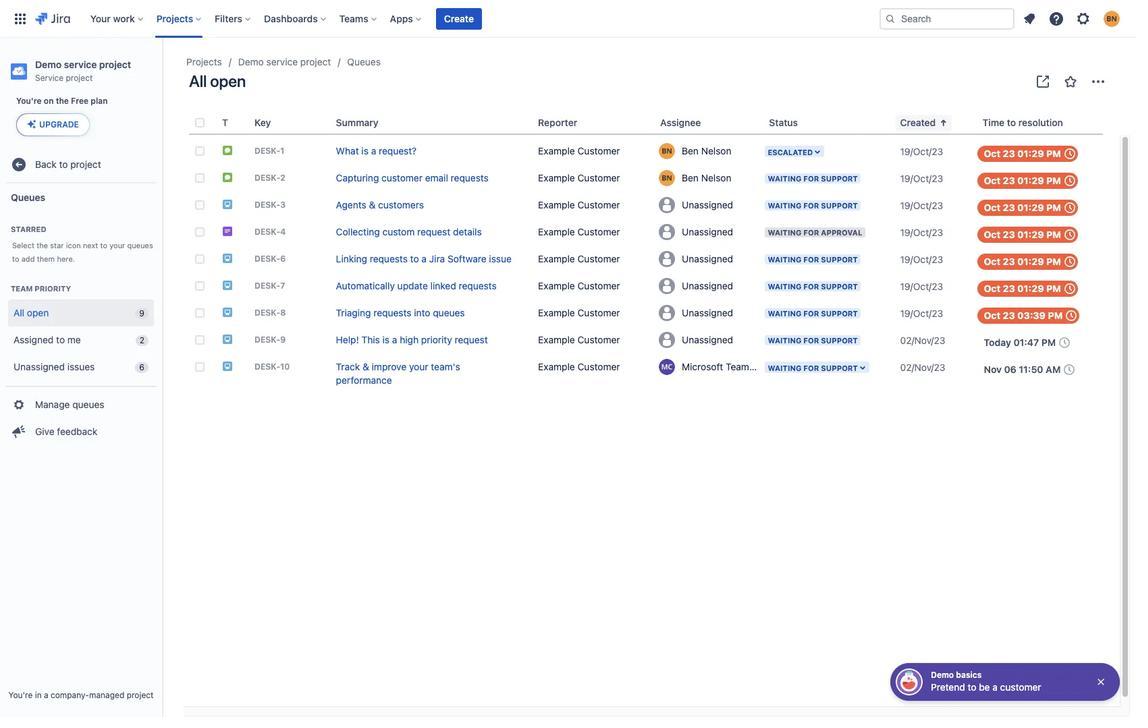 Task type: vqa. For each thing, say whether or not it's contained in the screenshot.
DESK associated with Capturing
yes



Task type: describe. For each thing, give the bounding box(es) containing it.
01:29 for what is a request?
[[1018, 148, 1045, 159]]

desk for capturing
[[255, 173, 277, 183]]

dashboards
[[264, 12, 318, 24]]

customer for help! this is a high priority request
[[578, 334, 620, 346]]

19/oct/23 for linking requests to a jira software issue
[[901, 254, 944, 265]]

19/oct/23 for what is a request?
[[901, 146, 944, 157]]

what is a request?
[[336, 145, 417, 157]]

automatically update linked requests link
[[336, 280, 497, 292]]

demo for demo service project
[[238, 56, 264, 68]]

customer for capturing customer email requests
[[578, 172, 620, 184]]

0 vertical spatial open
[[210, 72, 246, 91]]

filters button
[[211, 8, 256, 29]]

0 vertical spatial 2
[[280, 173, 286, 183]]

- for track & improve your team's performance
[[277, 362, 280, 372]]

customer for collecting custom request details
[[578, 226, 620, 238]]

an it problem or question. image for track & improve your team's performance
[[222, 361, 233, 372]]

queues inside select the star icon next to your queues to add them here.
[[127, 241, 153, 250]]

11:50
[[1020, 364, 1044, 376]]

example customer for linking requests to a jira software issue
[[538, 253, 620, 265]]

filters
[[215, 12, 243, 24]]

example for triaging requests into queues
[[538, 307, 575, 319]]

0 vertical spatial the
[[56, 96, 69, 106]]

desk for automatically
[[255, 281, 277, 291]]

create button
[[436, 8, 482, 29]]

capturing customer email requests
[[336, 172, 489, 184]]

select
[[12, 241, 34, 250]]

example for linking requests to a jira software issue
[[538, 253, 575, 265]]

desk - 2
[[255, 173, 286, 183]]

t
[[222, 117, 228, 128]]

work
[[113, 12, 135, 24]]

4
[[280, 227, 286, 237]]

a right in
[[44, 691, 48, 701]]

customer for agents & customers
[[578, 199, 620, 211]]

desk - 6
[[255, 254, 286, 264]]

ben nelson for capturing customer email requests
[[682, 172, 732, 184]]

track
[[336, 361, 360, 373]]

help! this is a high priority request
[[336, 334, 488, 346]]

back
[[35, 158, 57, 170]]

project for demo service project service project
[[99, 59, 131, 70]]

give
[[35, 426, 54, 437]]

capturing
[[336, 172, 379, 184]]

microsoft teams for jira cloud button
[[655, 357, 816, 378]]

9 inside team priority group
[[139, 309, 145, 319]]

project up free
[[66, 73, 93, 83]]

a left high
[[392, 334, 397, 346]]

pm for linking requests to a jira software issue
[[1047, 256, 1062, 267]]

example for collecting custom request details
[[538, 226, 575, 238]]

project for demo service project
[[301, 56, 331, 68]]

example for capturing customer email requests
[[538, 172, 575, 184]]

collecting
[[336, 226, 380, 238]]

01:47
[[1014, 337, 1040, 349]]

upgrade
[[39, 120, 79, 130]]

02/nov/23 for nov 06 11:50 am
[[901, 362, 946, 374]]

unassigned button for linking requests to a jira software issue
[[655, 249, 764, 270]]

help image
[[1049, 10, 1065, 27]]

project right managed
[[127, 691, 154, 701]]

resolution
[[1019, 117, 1064, 128]]

unassigned for linking requests to a jira software issue
[[682, 253, 734, 265]]

a request that follows itsm workflows. image
[[222, 145, 233, 156]]

star image
[[1063, 74, 1079, 90]]

desk for triaging
[[255, 308, 277, 318]]

microsoft teams for jira cloud
[[682, 362, 816, 373]]

desk for what
[[255, 146, 277, 156]]

be
[[980, 682, 991, 694]]

all open inside team priority group
[[14, 307, 49, 319]]

unassigned for automatically update linked requests
[[682, 280, 734, 292]]

t button
[[217, 115, 228, 131]]

0 vertical spatial 6
[[280, 254, 286, 264]]

unassigned button for agents & customers
[[655, 195, 764, 216]]

banner containing your work
[[0, 0, 1137, 38]]

manage queues button
[[5, 392, 157, 419]]

oct for triaging requests into queues
[[984, 310, 1001, 322]]

customer for linking requests to a jira software issue
[[578, 253, 620, 265]]

- for capturing customer email requests
[[277, 173, 280, 183]]

unassigned button for triaging requests into queues
[[655, 303, 764, 324]]

linking requests to a jira software issue link
[[336, 253, 512, 265]]

demo for demo basics pretend to be a customer
[[931, 671, 955, 681]]

team priority
[[11, 284, 71, 293]]

requests down software
[[459, 280, 497, 292]]

what is a request? link
[[336, 145, 417, 157]]

dashboards button
[[260, 8, 331, 29]]

desk - 8
[[255, 308, 286, 318]]

cloud
[[790, 362, 816, 373]]

reporter button
[[533, 115, 578, 131]]

- for agents & customers
[[277, 200, 280, 210]]

desk for help!
[[255, 335, 277, 345]]

issue
[[489, 253, 512, 265]]

pm for what is a request?
[[1047, 148, 1062, 159]]

key
[[255, 117, 271, 128]]

your work button
[[86, 8, 148, 29]]

- for triaging requests into queues
[[277, 308, 280, 318]]

customer for automatically update linked requests
[[578, 280, 620, 292]]

example customer for what is a request?
[[538, 145, 620, 157]]

demo basics pretend to be a customer
[[931, 671, 1042, 694]]

your
[[90, 12, 111, 24]]

to inside demo basics pretend to be a customer
[[968, 682, 977, 694]]

19/oct/23 for triaging requests into queues
[[901, 308, 944, 319]]

example for help! this is a high priority request
[[538, 334, 575, 346]]

oct 23 01:29 pm for agents & customers
[[984, 202, 1062, 213]]

desk for agents
[[255, 200, 277, 210]]

02/nov/23 for today 01:47 pm
[[901, 335, 946, 347]]

queues inside button
[[72, 399, 104, 410]]

search image
[[886, 13, 896, 24]]

requests down custom
[[370, 253, 408, 265]]

example customer for track & improve your team's performance
[[538, 361, 620, 373]]

desk - 9
[[255, 335, 286, 345]]

here.
[[57, 255, 75, 263]]

created
[[901, 117, 936, 128]]

Search field
[[880, 8, 1015, 29]]

customer for track & improve your team's performance
[[578, 361, 620, 373]]

23 for automatically update linked requests
[[1003, 283, 1016, 294]]

an it problem or question. image for automatically update linked requests
[[222, 280, 233, 291]]

desk for track
[[255, 362, 277, 372]]

all inside team priority group
[[14, 307, 24, 319]]

2 horizontal spatial queues
[[433, 307, 465, 319]]

today
[[984, 337, 1012, 349]]

1 horizontal spatial request
[[455, 334, 488, 346]]

desk - 10
[[255, 362, 290, 372]]

software
[[448, 253, 487, 265]]

unassigned for triaging requests into queues
[[682, 307, 734, 319]]

0 horizontal spatial queues
[[11, 191, 45, 203]]

automatically update linked requests
[[336, 280, 497, 292]]

to right next
[[100, 241, 107, 250]]

desk - 7
[[255, 281, 285, 291]]

example customer for agents & customers
[[538, 199, 620, 211]]

oct for agents & customers
[[984, 202, 1001, 213]]

23 for collecting custom request details
[[1003, 229, 1016, 240]]

summary button
[[331, 115, 379, 131]]

23 for what is a request?
[[1003, 148, 1016, 159]]

3
[[280, 200, 286, 210]]

a requests that may require approval. image
[[222, 226, 233, 237]]

primary element
[[8, 0, 880, 37]]

managed
[[89, 691, 124, 701]]

teams inside button
[[726, 362, 755, 373]]

details
[[453, 226, 482, 238]]

1 horizontal spatial is
[[383, 334, 390, 346]]

pm for capturing customer email requests
[[1047, 175, 1062, 186]]

improve
[[372, 361, 407, 373]]

you're for you're in a company-managed project
[[8, 691, 33, 701]]

nov
[[984, 364, 1002, 376]]

starred
[[11, 225, 46, 234]]

free
[[71, 96, 89, 106]]

sidebar navigation image
[[147, 54, 177, 81]]

plan
[[91, 96, 108, 106]]

an it problem or question. image for linking requests to a jira software issue
[[222, 253, 233, 264]]

select the star icon next to your queues to add them here.
[[12, 241, 153, 263]]

19/oct/23 for agents & customers
[[901, 200, 944, 211]]

& for track
[[363, 361, 369, 373]]

ben nelson button for capturing customer email requests
[[655, 168, 764, 189]]

example for track & improve your team's performance
[[538, 361, 575, 373]]

assigned
[[14, 334, 54, 346]]

0 vertical spatial all open
[[189, 72, 246, 91]]

email
[[425, 172, 448, 184]]

example for what is a request?
[[538, 145, 575, 157]]

starred group
[[5, 211, 157, 270]]

give feedback
[[35, 426, 97, 437]]

- for automatically update linked requests
[[277, 281, 280, 291]]

unassigned button for automatically update linked requests
[[655, 276, 764, 297]]

apps button
[[386, 8, 427, 29]]

customer for what is a request?
[[578, 145, 620, 157]]

apps
[[390, 12, 413, 24]]

manage
[[35, 399, 70, 410]]

demo service project service project
[[35, 59, 131, 83]]

collecting custom request details link
[[336, 226, 482, 238]]

1 vertical spatial 9
[[280, 335, 286, 345]]

manage queues
[[35, 399, 104, 410]]

pm for triaging requests into queues
[[1049, 310, 1063, 322]]

0 horizontal spatial request
[[417, 226, 451, 238]]

01:29 for agents & customers
[[1018, 202, 1045, 213]]

you're in a company-managed project
[[8, 691, 154, 701]]



Task type: locate. For each thing, give the bounding box(es) containing it.
queues
[[127, 241, 153, 250], [433, 307, 465, 319], [72, 399, 104, 410]]

3 - from the top
[[277, 200, 280, 210]]

a left request?
[[371, 145, 376, 157]]

7 customer from the top
[[578, 307, 620, 319]]

example customer for triaging requests into queues
[[538, 307, 620, 319]]

23 for triaging requests into queues
[[1003, 310, 1016, 322]]

unassigned for collecting custom request details
[[682, 226, 734, 238]]

1 horizontal spatial teams
[[726, 362, 755, 373]]

example customer for help! this is a high priority request
[[538, 334, 620, 346]]

1 vertical spatial you're
[[8, 691, 33, 701]]

nov 06 11:50 am
[[984, 364, 1061, 376]]

track & improve your team's performance link
[[336, 361, 460, 386]]

1 23 from the top
[[1003, 148, 1016, 159]]

desk
[[255, 146, 277, 156], [255, 173, 277, 183], [255, 200, 277, 210], [255, 227, 277, 237], [255, 254, 277, 264], [255, 281, 277, 291], [255, 308, 277, 318], [255, 335, 277, 345], [255, 362, 277, 372]]

& inside track & improve your team's performance
[[363, 361, 369, 373]]

4 example from the top
[[538, 226, 575, 238]]

your left team's
[[409, 361, 429, 373]]

2
[[280, 173, 286, 183], [140, 336, 145, 346]]

- down 7
[[277, 308, 280, 318]]

your right next
[[110, 241, 125, 250]]

1 vertical spatial open
[[27, 307, 49, 319]]

0 vertical spatial an it problem or question. image
[[222, 280, 233, 291]]

1 vertical spatial all
[[14, 307, 24, 319]]

4 oct from the top
[[984, 229, 1001, 240]]

oct for capturing customer email requests
[[984, 175, 1001, 186]]

to inside button
[[1008, 117, 1017, 128]]

2 02/nov/23 from the top
[[901, 362, 946, 374]]

2 nelson from the top
[[702, 172, 732, 184]]

desk left 8
[[255, 308, 277, 318]]

- up 4
[[277, 200, 280, 210]]

am
[[1046, 364, 1061, 376]]

issues
[[67, 361, 95, 373]]

2 horizontal spatial demo
[[931, 671, 955, 681]]

6 unassigned button from the top
[[655, 330, 764, 351]]

projects for projects popup button in the left top of the page
[[157, 12, 193, 24]]

2 inside team priority group
[[140, 336, 145, 346]]

6 desk from the top
[[255, 281, 277, 291]]

1 vertical spatial ben nelson button
[[655, 168, 764, 189]]

0 vertical spatial an it problem or question. image
[[222, 199, 233, 210]]

2 vertical spatial queues
[[72, 399, 104, 410]]

a inside demo basics pretend to be a customer
[[993, 682, 998, 694]]

19/oct/23 for automatically update linked requests
[[901, 281, 944, 292]]

desk - 4
[[255, 227, 286, 237]]

reporter
[[538, 117, 578, 128]]

capturing customer email requests link
[[336, 172, 489, 184]]

nelson for what is a request?
[[702, 145, 732, 157]]

-
[[277, 146, 280, 156], [277, 173, 280, 183], [277, 200, 280, 210], [277, 227, 280, 237], [277, 254, 280, 264], [277, 281, 280, 291], [277, 308, 280, 318], [277, 335, 280, 345], [277, 362, 280, 372]]

is
[[362, 145, 369, 157], [383, 334, 390, 346]]

queues up starred on the left top of page
[[11, 191, 45, 203]]

2 oct from the top
[[984, 175, 1001, 186]]

a right the be
[[993, 682, 998, 694]]

2 ben nelson button from the top
[[655, 168, 764, 189]]

1 01:29 from the top
[[1018, 148, 1045, 159]]

triaging requests into queues
[[336, 307, 465, 319]]

1 example from the top
[[538, 145, 575, 157]]

0 horizontal spatial all
[[14, 307, 24, 319]]

7
[[280, 281, 285, 291]]

9 example customer from the top
[[538, 361, 620, 373]]

oct
[[984, 148, 1001, 159], [984, 175, 1001, 186], [984, 202, 1001, 213], [984, 229, 1001, 240], [984, 256, 1001, 267], [984, 283, 1001, 294], [984, 310, 1001, 322]]

ben
[[682, 145, 699, 157], [682, 172, 699, 184]]

a
[[371, 145, 376, 157], [422, 253, 427, 265], [392, 334, 397, 346], [993, 682, 998, 694], [44, 691, 48, 701]]

ben for what is a request?
[[682, 145, 699, 157]]

0 vertical spatial queues
[[127, 241, 153, 250]]

demo down filters popup button
[[238, 56, 264, 68]]

pm for automatically update linked requests
[[1047, 283, 1062, 294]]

1 horizontal spatial 2
[[280, 173, 286, 183]]

1 vertical spatial 02/nov/23
[[901, 362, 946, 374]]

2 unassigned button from the top
[[655, 222, 764, 243]]

1 vertical spatial ben
[[682, 172, 699, 184]]

7 example from the top
[[538, 307, 575, 319]]

help! this is a high priority request link
[[336, 334, 488, 346]]

4 desk from the top
[[255, 227, 277, 237]]

unassigned for agents & customers
[[682, 199, 734, 211]]

an it problem or question. image down a request that follows itsm workflows. icon
[[222, 199, 233, 210]]

5 19/oct/23 from the top
[[901, 254, 944, 265]]

- down 8
[[277, 335, 280, 345]]

1 vertical spatial customer
[[1001, 682, 1042, 694]]

appswitcher icon image
[[12, 10, 28, 27]]

3 example from the top
[[538, 199, 575, 211]]

4 23 from the top
[[1003, 229, 1016, 240]]

0 horizontal spatial all open
[[14, 307, 49, 319]]

an it problem or question. image
[[222, 199, 233, 210], [222, 253, 233, 264], [222, 334, 233, 345]]

linking
[[336, 253, 367, 265]]

icon
[[66, 241, 81, 250]]

1 vertical spatial 2
[[140, 336, 145, 346]]

2 19/oct/23 from the top
[[901, 173, 944, 184]]

requests right email
[[451, 172, 489, 184]]

the up them
[[37, 241, 48, 250]]

- for collecting custom request details
[[277, 227, 280, 237]]

ben for capturing customer email requests
[[682, 172, 699, 184]]

2 vertical spatial an it problem or question. image
[[222, 361, 233, 372]]

to left the be
[[968, 682, 977, 694]]

your inside select the star icon next to your queues to add them here.
[[110, 241, 125, 250]]

desk left 10
[[255, 362, 277, 372]]

1 vertical spatial request
[[455, 334, 488, 346]]

add
[[21, 255, 35, 263]]

02/nov/23
[[901, 335, 946, 347], [901, 362, 946, 374]]

2 an it problem or question. image from the top
[[222, 307, 233, 318]]

9 example from the top
[[538, 361, 575, 373]]

your profile and settings image
[[1104, 10, 1121, 27]]

5 oct 23 01:29 pm from the top
[[984, 256, 1062, 267]]

desk left 1
[[255, 146, 277, 156]]

0 horizontal spatial service
[[64, 59, 97, 70]]

1 vertical spatial projects
[[186, 56, 222, 68]]

3 23 from the top
[[1003, 202, 1016, 213]]

agents & customers link
[[336, 199, 424, 211]]

projects inside projects popup button
[[157, 12, 193, 24]]

customer
[[382, 172, 423, 184], [1001, 682, 1042, 694]]

update
[[398, 280, 428, 292]]

example customer for automatically update linked requests
[[538, 280, 620, 292]]

team priority group
[[5, 270, 157, 386]]

4 19/oct/23 from the top
[[901, 227, 944, 238]]

next
[[83, 241, 98, 250]]

an it problem or question. image left desk - 8
[[222, 307, 233, 318]]

basics
[[957, 671, 982, 681]]

the inside select the star icon next to your queues to add them here.
[[37, 241, 48, 250]]

0 vertical spatial teams
[[340, 12, 369, 24]]

your inside track & improve your team's performance
[[409, 361, 429, 373]]

6 customer from the top
[[578, 280, 620, 292]]

3 19/oct/23 from the top
[[901, 200, 944, 211]]

0 horizontal spatial jira
[[429, 253, 445, 265]]

1 unassigned button from the top
[[655, 195, 764, 216]]

0 horizontal spatial the
[[37, 241, 48, 250]]

demo inside demo basics pretend to be a customer
[[931, 671, 955, 681]]

1 vertical spatial teams
[[726, 362, 755, 373]]

3 01:29 from the top
[[1018, 202, 1045, 213]]

request up linking requests to a jira software issue link
[[417, 226, 451, 238]]

oct 23 01:29 pm
[[984, 148, 1062, 159], [984, 175, 1062, 186], [984, 202, 1062, 213], [984, 229, 1062, 240], [984, 256, 1062, 267], [984, 283, 1062, 294]]

all down projects link at the top
[[189, 72, 207, 91]]

3 customer from the top
[[578, 199, 620, 211]]

project up plan on the top left
[[99, 59, 131, 70]]

1 horizontal spatial customer
[[1001, 682, 1042, 694]]

you're left in
[[8, 691, 33, 701]]

0 vertical spatial ben nelson button
[[655, 140, 764, 162]]

0 horizontal spatial 6
[[139, 363, 145, 373]]

open inside team priority group
[[27, 307, 49, 319]]

example for agents & customers
[[538, 199, 575, 211]]

to left me
[[56, 334, 65, 346]]

7 desk from the top
[[255, 308, 277, 318]]

for
[[757, 362, 769, 373]]

0 vertical spatial nelson
[[702, 145, 732, 157]]

projects right sidebar navigation image
[[186, 56, 222, 68]]

0 vertical spatial ben nelson
[[682, 145, 732, 157]]

7 oct from the top
[[984, 310, 1001, 322]]

customers
[[378, 199, 424, 211]]

5 01:29 from the top
[[1018, 256, 1045, 267]]

service inside demo service project service project
[[64, 59, 97, 70]]

2 an it problem or question. image from the top
[[222, 253, 233, 264]]

an it problem or question. image left desk - 7
[[222, 280, 233, 291]]

6 19/oct/23 from the top
[[901, 281, 944, 292]]

1 horizontal spatial 6
[[280, 254, 286, 264]]

desk - 3
[[255, 200, 286, 210]]

1 vertical spatial an it problem or question. image
[[222, 307, 233, 318]]

1 vertical spatial the
[[37, 241, 48, 250]]

open down projects link at the top
[[210, 72, 246, 91]]

desk down desk - 8
[[255, 335, 277, 345]]

1 vertical spatial ben nelson
[[682, 172, 732, 184]]

0 horizontal spatial demo
[[35, 59, 62, 70]]

5 desk from the top
[[255, 254, 277, 264]]

project right the back
[[70, 158, 101, 170]]

projects for projects link at the top
[[186, 56, 222, 68]]

5 example customer from the top
[[538, 253, 620, 265]]

0 vertical spatial all
[[189, 72, 207, 91]]

close image
[[1096, 677, 1107, 688]]

into
[[414, 307, 431, 319]]

oct for collecting custom request details
[[984, 229, 1001, 240]]

example for automatically update linked requests
[[538, 280, 575, 292]]

4 customer from the top
[[578, 226, 620, 238]]

- up 8
[[277, 281, 280, 291]]

notifications image
[[1022, 10, 1038, 27]]

all open down projects link at the top
[[189, 72, 246, 91]]

01:29
[[1018, 148, 1045, 159], [1018, 175, 1045, 186], [1018, 202, 1045, 213], [1018, 229, 1045, 240], [1018, 256, 1045, 267], [1018, 283, 1045, 294]]

projects button
[[152, 8, 207, 29]]

0 horizontal spatial open
[[27, 307, 49, 319]]

23 for agents & customers
[[1003, 202, 1016, 213]]

assignee button
[[655, 115, 701, 131]]

5 - from the top
[[277, 254, 280, 264]]

queues down teams dropdown button at the left top of page
[[347, 56, 381, 68]]

time to resolution
[[983, 117, 1064, 128]]

6 down 4
[[280, 254, 286, 264]]

3 example customer from the top
[[538, 199, 620, 211]]

2 ben nelson from the top
[[682, 172, 732, 184]]

oct 23 01:29 pm for capturing customer email requests
[[984, 175, 1062, 186]]

to inside team priority group
[[56, 334, 65, 346]]

star
[[50, 241, 64, 250]]

teams left for
[[726, 362, 755, 373]]

a request that follows itsm workflows. image
[[222, 172, 233, 183]]

8 example from the top
[[538, 334, 575, 346]]

this
[[362, 334, 380, 346]]

queues right next
[[127, 241, 153, 250]]

to right time
[[1008, 117, 1017, 128]]

1 customer from the top
[[578, 145, 620, 157]]

oct 23 01:29 pm for collecting custom request details
[[984, 229, 1062, 240]]

& for agents
[[369, 199, 376, 211]]

7 19/oct/23 from the top
[[901, 308, 944, 319]]

0 horizontal spatial 2
[[140, 336, 145, 346]]

- up 7
[[277, 254, 280, 264]]

0 horizontal spatial 9
[[139, 309, 145, 319]]

status button
[[764, 115, 798, 131]]

0 horizontal spatial your
[[110, 241, 125, 250]]

& up 'performance'
[[363, 361, 369, 373]]

projects right work
[[157, 12, 193, 24]]

- down desk - 9
[[277, 362, 280, 372]]

assigned to me
[[14, 334, 81, 346]]

banner
[[0, 0, 1137, 38]]

customer right the be
[[1001, 682, 1042, 694]]

0 vertical spatial your
[[110, 241, 125, 250]]

company-
[[51, 691, 89, 701]]

9 desk from the top
[[255, 362, 277, 372]]

6 right issues
[[139, 363, 145, 373]]

- for what is a request?
[[277, 146, 280, 156]]

pretend
[[931, 682, 966, 694]]

ascending icon image
[[936, 115, 953, 131]]

unassigned button for collecting custom request details
[[655, 222, 764, 243]]

unassigned inside team priority group
[[14, 361, 65, 373]]

team
[[11, 284, 33, 293]]

1 an it problem or question. image from the top
[[222, 280, 233, 291]]

0 vertical spatial jira
[[429, 253, 445, 265]]

desk left 7
[[255, 281, 277, 291]]

1 horizontal spatial the
[[56, 96, 69, 106]]

2 oct 23 01:29 pm from the top
[[984, 175, 1062, 186]]

2 23 from the top
[[1003, 175, 1016, 186]]

1 vertical spatial queues
[[433, 307, 465, 319]]

3 an it problem or question. image from the top
[[222, 361, 233, 372]]

0 vertical spatial projects
[[157, 12, 193, 24]]

an it problem or question. image down a requests that may require approval. icon
[[222, 253, 233, 264]]

0 vertical spatial request
[[417, 226, 451, 238]]

2 customer from the top
[[578, 172, 620, 184]]

your work
[[90, 12, 135, 24]]

demo inside demo service project service project
[[35, 59, 62, 70]]

teams up queues link
[[340, 12, 369, 24]]

5 23 from the top
[[1003, 256, 1016, 267]]

0 horizontal spatial teams
[[340, 12, 369, 24]]

status
[[770, 117, 798, 128]]

23
[[1003, 148, 1016, 159], [1003, 175, 1016, 186], [1003, 202, 1016, 213], [1003, 229, 1016, 240], [1003, 256, 1016, 267], [1003, 283, 1016, 294], [1003, 310, 1016, 322]]

1 19/oct/23 from the top
[[901, 146, 944, 157]]

automatically
[[336, 280, 395, 292]]

1 ben from the top
[[682, 145, 699, 157]]

group
[[5, 386, 157, 450]]

01:29 for linking requests to a jira software issue
[[1018, 256, 1045, 267]]

settings image
[[1076, 10, 1092, 27]]

is right this
[[383, 334, 390, 346]]

& right agents
[[369, 199, 376, 211]]

1 horizontal spatial jira
[[772, 362, 788, 373]]

- down 3
[[277, 227, 280, 237]]

an it problem or question. image left desk - 10
[[222, 361, 233, 372]]

6 example from the top
[[538, 280, 575, 292]]

to right the back
[[59, 158, 68, 170]]

to up automatically update linked requests
[[410, 253, 419, 265]]

group containing manage queues
[[5, 386, 157, 450]]

3 an it problem or question. image from the top
[[222, 334, 233, 345]]

queues right into
[[433, 307, 465, 319]]

example
[[538, 145, 575, 157], [538, 172, 575, 184], [538, 199, 575, 211], [538, 226, 575, 238], [538, 253, 575, 265], [538, 280, 575, 292], [538, 307, 575, 319], [538, 334, 575, 346], [538, 361, 575, 373]]

0 vertical spatial customer
[[382, 172, 423, 184]]

ben nelson button for what is a request?
[[655, 140, 764, 162]]

7 - from the top
[[277, 308, 280, 318]]

custom
[[383, 226, 415, 238]]

desk for collecting
[[255, 227, 277, 237]]

0 horizontal spatial queues
[[72, 399, 104, 410]]

the
[[56, 96, 69, 106], [37, 241, 48, 250]]

- down 1
[[277, 173, 280, 183]]

priority
[[421, 334, 452, 346]]

1 horizontal spatial queues
[[127, 241, 153, 250]]

4 unassigned button from the top
[[655, 276, 764, 297]]

1 02/nov/23 from the top
[[901, 335, 946, 347]]

4 oct 23 01:29 pm from the top
[[984, 229, 1062, 240]]

desk up desk - 7
[[255, 254, 277, 264]]

team's
[[431, 361, 460, 373]]

5 oct from the top
[[984, 256, 1001, 267]]

8 - from the top
[[277, 335, 280, 345]]

service for demo service project
[[267, 56, 298, 68]]

back to project
[[35, 158, 101, 170]]

6 oct 23 01:29 pm from the top
[[984, 283, 1062, 294]]

demo up service
[[35, 59, 62, 70]]

2 ben from the top
[[682, 172, 699, 184]]

5 example from the top
[[538, 253, 575, 265]]

oct 23 01:29 pm for automatically update linked requests
[[984, 283, 1062, 294]]

on
[[44, 96, 54, 106]]

9 customer from the top
[[578, 361, 620, 373]]

desk left 4
[[255, 227, 277, 237]]

assignee
[[661, 117, 701, 128]]

queues up the give feedback button
[[72, 399, 104, 410]]

you're left on
[[16, 96, 42, 106]]

6 - from the top
[[277, 281, 280, 291]]

3 oct 23 01:29 pm from the top
[[984, 202, 1062, 213]]

performance
[[336, 375, 392, 386]]

0 horizontal spatial customer
[[382, 172, 423, 184]]

jira inside button
[[772, 362, 788, 373]]

nelson
[[702, 145, 732, 157], [702, 172, 732, 184]]

unassigned button for help! this is a high priority request
[[655, 330, 764, 351]]

jira right for
[[772, 362, 788, 373]]

feedback
[[57, 426, 97, 437]]

priority
[[35, 284, 71, 293]]

the right on
[[56, 96, 69, 106]]

0 vertical spatial you're
[[16, 96, 42, 106]]

2 - from the top
[[277, 173, 280, 183]]

1 horizontal spatial demo
[[238, 56, 264, 68]]

3 unassigned button from the top
[[655, 249, 764, 270]]

1 example customer from the top
[[538, 145, 620, 157]]

23 for capturing customer email requests
[[1003, 175, 1016, 186]]

8 desk from the top
[[255, 335, 277, 345]]

7 example customer from the top
[[538, 307, 620, 319]]

you're on the free plan
[[16, 96, 108, 106]]

pm for agents & customers
[[1047, 202, 1062, 213]]

service down dashboards
[[267, 56, 298, 68]]

1 oct from the top
[[984, 148, 1001, 159]]

ben nelson button
[[655, 140, 764, 162], [655, 168, 764, 189]]

1 vertical spatial 6
[[139, 363, 145, 373]]

example customer for collecting custom request details
[[538, 226, 620, 238]]

pm for collecting custom request details
[[1047, 229, 1062, 240]]

0 vertical spatial is
[[362, 145, 369, 157]]

teams button
[[335, 8, 382, 29]]

unassigned
[[682, 199, 734, 211], [682, 226, 734, 238], [682, 253, 734, 265], [682, 280, 734, 292], [682, 307, 734, 319], [682, 334, 734, 346], [14, 361, 65, 373]]

- for linking requests to a jira software issue
[[277, 254, 280, 264]]

desk down desk - 1
[[255, 173, 277, 183]]

ben nelson for what is a request?
[[682, 145, 732, 157]]

all down team
[[14, 307, 24, 319]]

nelson for capturing customer email requests
[[702, 172, 732, 184]]

- for help! this is a high priority request
[[277, 335, 280, 345]]

0 vertical spatial &
[[369, 199, 376, 211]]

linking requests to a jira software issue
[[336, 253, 512, 265]]

unassigned issues
[[14, 361, 95, 373]]

4 01:29 from the top
[[1018, 229, 1045, 240]]

all open down team
[[14, 307, 49, 319]]

an it problem or question. image for triaging requests into queues
[[222, 307, 233, 318]]

jira up "linked" at the left top
[[429, 253, 445, 265]]

01:29 for automatically update linked requests
[[1018, 283, 1045, 294]]

service up free
[[64, 59, 97, 70]]

agents
[[336, 199, 367, 211]]

to left add
[[12, 255, 19, 263]]

linked
[[431, 280, 456, 292]]

is right what
[[362, 145, 369, 157]]

your
[[110, 241, 125, 250], [409, 361, 429, 373]]

upgrade button
[[17, 114, 89, 136]]

1 horizontal spatial open
[[210, 72, 246, 91]]

3 desk from the top
[[255, 200, 277, 210]]

8 example customer from the top
[[538, 334, 620, 346]]

6 inside team priority group
[[139, 363, 145, 373]]

1 an it problem or question. image from the top
[[222, 199, 233, 210]]

1 desk from the top
[[255, 146, 277, 156]]

8 customer from the top
[[578, 334, 620, 346]]

actions image
[[1091, 74, 1107, 90]]

to
[[1008, 117, 1017, 128], [59, 158, 68, 170], [100, 241, 107, 250], [410, 253, 419, 265], [12, 255, 19, 263], [56, 334, 65, 346], [968, 682, 977, 694]]

0 horizontal spatial is
[[362, 145, 369, 157]]

desk left 3
[[255, 200, 277, 210]]

request right priority
[[455, 334, 488, 346]]

5 unassigned button from the top
[[655, 303, 764, 324]]

23 for linking requests to a jira software issue
[[1003, 256, 1016, 267]]

0 vertical spatial 02/nov/23
[[901, 335, 946, 347]]

1 vertical spatial all open
[[14, 307, 49, 319]]

an it problem or question. image
[[222, 280, 233, 291], [222, 307, 233, 318], [222, 361, 233, 372]]

unassigned for help! this is a high priority request
[[682, 334, 734, 346]]

1 vertical spatial an it problem or question. image
[[222, 253, 233, 264]]

demo for demo service project service project
[[35, 59, 62, 70]]

1 vertical spatial your
[[409, 361, 429, 373]]

0 vertical spatial ben
[[682, 145, 699, 157]]

projects link
[[186, 54, 222, 70]]

customer up customers
[[382, 172, 423, 184]]

2 desk from the top
[[255, 173, 277, 183]]

create
[[444, 12, 474, 24]]

1 - from the top
[[277, 146, 280, 156]]

service
[[35, 73, 64, 83]]

help!
[[336, 334, 359, 346]]

2 01:29 from the top
[[1018, 175, 1045, 186]]

5 customer from the top
[[578, 253, 620, 265]]

oct 23 01:29 pm for linking requests to a jira software issue
[[984, 256, 1062, 267]]

desk for linking
[[255, 254, 277, 264]]

1 horizontal spatial queues
[[347, 56, 381, 68]]

4 - from the top
[[277, 227, 280, 237]]

demo up pretend
[[931, 671, 955, 681]]

1 vertical spatial jira
[[772, 362, 788, 373]]

1 vertical spatial &
[[363, 361, 369, 373]]

teams inside dropdown button
[[340, 12, 369, 24]]

oct for what is a request?
[[984, 148, 1001, 159]]

01:29 for collecting custom request details
[[1018, 229, 1045, 240]]

projects
[[157, 12, 193, 24], [186, 56, 222, 68]]

1 horizontal spatial all open
[[189, 72, 246, 91]]

project for back to project
[[70, 158, 101, 170]]

- up desk - 2
[[277, 146, 280, 156]]

2 example from the top
[[538, 172, 575, 184]]

1 ben nelson button from the top
[[655, 140, 764, 162]]

19/oct/23 for collecting custom request details
[[901, 227, 944, 238]]

6 oct from the top
[[984, 283, 1001, 294]]

1 ben nelson from the top
[[682, 145, 732, 157]]

jira image
[[35, 10, 70, 27], [35, 10, 70, 27]]

1 horizontal spatial service
[[267, 56, 298, 68]]

oct 23 01:29 pm for what is a request?
[[984, 148, 1062, 159]]

project
[[301, 56, 331, 68], [99, 59, 131, 70], [66, 73, 93, 83], [70, 158, 101, 170], [127, 691, 154, 701]]

project down dashboards dropdown button
[[301, 56, 331, 68]]

service for demo service project service project
[[64, 59, 97, 70]]

0 vertical spatial 9
[[139, 309, 145, 319]]

1 vertical spatial nelson
[[702, 172, 732, 184]]

0 vertical spatial queues
[[347, 56, 381, 68]]

1 horizontal spatial all
[[189, 72, 207, 91]]

9 - from the top
[[277, 362, 280, 372]]

you're for you're on the free plan
[[16, 96, 42, 106]]

1 oct 23 01:29 pm from the top
[[984, 148, 1062, 159]]

1 vertical spatial queues
[[11, 191, 45, 203]]

2 example customer from the top
[[538, 172, 620, 184]]

6 23 from the top
[[1003, 283, 1016, 294]]

key button
[[249, 115, 271, 131]]

1 nelson from the top
[[702, 145, 732, 157]]

1 horizontal spatial 9
[[280, 335, 286, 345]]

6 01:29 from the top
[[1018, 283, 1045, 294]]

4 example customer from the top
[[538, 226, 620, 238]]

01:29 for capturing customer email requests
[[1018, 175, 1045, 186]]

1 horizontal spatial your
[[409, 361, 429, 373]]

open down team priority
[[27, 307, 49, 319]]

microsoft
[[682, 362, 724, 373]]

an it problem or question. image left desk - 9
[[222, 334, 233, 345]]

7 23 from the top
[[1003, 310, 1016, 322]]

example customer for capturing customer email requests
[[538, 172, 620, 184]]

high
[[400, 334, 419, 346]]

3 oct from the top
[[984, 202, 1001, 213]]

a up automatically update linked requests
[[422, 253, 427, 265]]

2 vertical spatial an it problem or question. image
[[222, 334, 233, 345]]

customer inside demo basics pretend to be a customer
[[1001, 682, 1042, 694]]

requests left into
[[374, 307, 412, 319]]

6 example customer from the top
[[538, 280, 620, 292]]

1 vertical spatial is
[[383, 334, 390, 346]]



